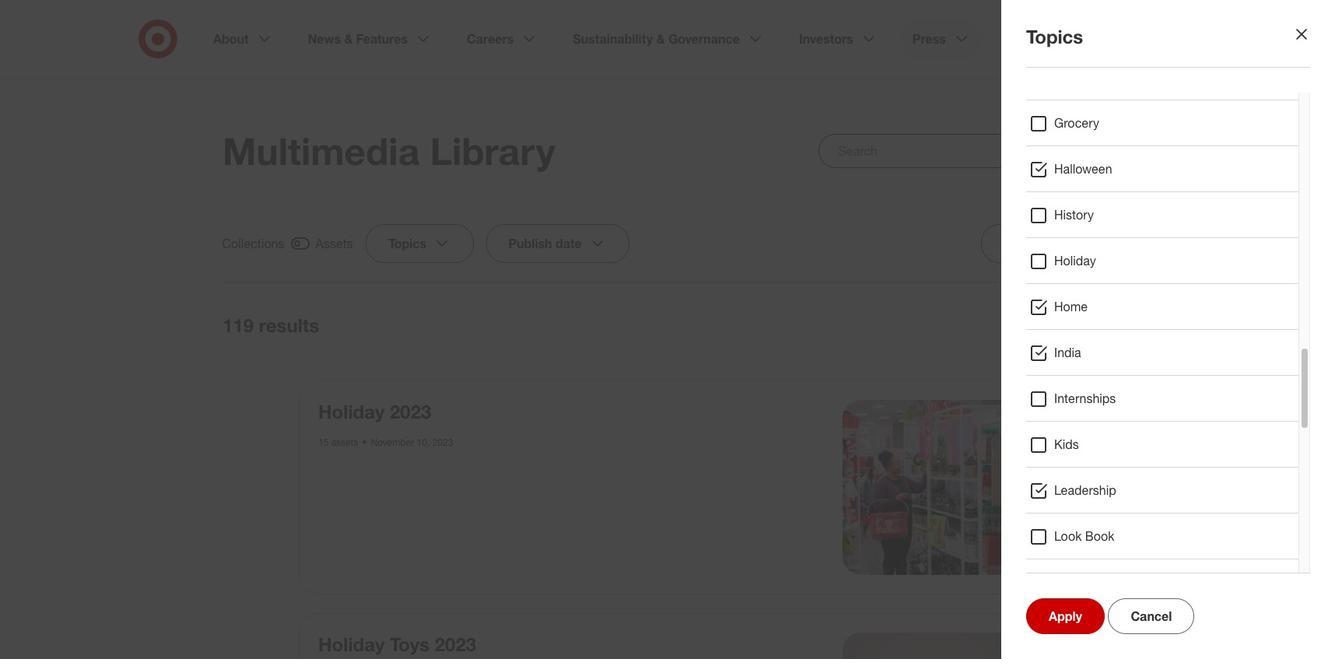 Task type: describe. For each thing, give the bounding box(es) containing it.
topics inside dialog
[[1027, 25, 1084, 48]]

halloween
[[1055, 161, 1113, 177]]

grocery
[[1055, 115, 1100, 131]]

Grocery checkbox
[[1030, 114, 1049, 133]]

look book
[[1055, 529, 1115, 544]]

Search search field
[[819, 134, 1113, 168]]

topics dialog
[[0, 0, 1336, 659]]

2023 for toys
[[435, 633, 477, 656]]

holiday for holiday toys 2023
[[318, 633, 385, 656]]

Leadership checkbox
[[1030, 482, 1049, 501]]

holiday for holiday 2023
[[318, 400, 385, 424]]

publish date button
[[487, 224, 630, 263]]

toys
[[390, 633, 430, 656]]

2023 for 10,
[[433, 437, 453, 448]]

holiday 2023
[[318, 400, 432, 424]]

november 10, 2023
[[371, 437, 453, 448]]

Home checkbox
[[1030, 298, 1049, 317]]

History checkbox
[[1030, 206, 1049, 225]]

15
[[318, 437, 329, 448]]

multimedia library
[[223, 128, 556, 174]]

apply
[[1049, 609, 1083, 624]]

kids
[[1055, 437, 1080, 452]]

loyalty
[[1055, 575, 1094, 590]]

results
[[259, 314, 319, 337]]

Halloween checkbox
[[1030, 160, 1049, 179]]

checked image
[[291, 234, 310, 253]]

cancel
[[1132, 609, 1173, 624]]



Task type: vqa. For each thing, say whether or not it's contained in the screenshot.
our inside Target expects that business partners share our commitment to the fundamental principles of respect for human rights and environmental stewardship.
no



Task type: locate. For each thing, give the bounding box(es) containing it.
holiday inside topics dialog
[[1055, 253, 1097, 269]]

10,
[[417, 437, 430, 448]]

home
[[1055, 299, 1088, 315]]

1 vertical spatial 2023
[[433, 437, 453, 448]]

2023
[[390, 400, 432, 424], [433, 437, 453, 448], [435, 633, 477, 656]]

0 vertical spatial holiday
[[1055, 253, 1097, 269]]

2023 right toys
[[435, 633, 477, 656]]

2023 up november 10, 2023
[[390, 400, 432, 424]]

cancel button
[[1109, 599, 1195, 635]]

holiday up assets
[[318, 400, 385, 424]]

1 vertical spatial holiday
[[318, 400, 385, 424]]

november
[[371, 437, 415, 448]]

India checkbox
[[1030, 344, 1049, 363]]

publish date
[[509, 236, 583, 251]]

topics
[[1027, 25, 1084, 48], [389, 236, 427, 251]]

Internships checkbox
[[1030, 390, 1049, 409]]

book
[[1086, 529, 1115, 544]]

unchecked image
[[1070, 316, 1088, 335]]

look
[[1055, 529, 1082, 544]]

holiday right holiday checkbox
[[1055, 253, 1097, 269]]

2023 right 10,
[[433, 437, 453, 448]]

india
[[1055, 345, 1082, 360]]

multimedia
[[223, 128, 420, 174]]

library
[[430, 128, 556, 174]]

0 vertical spatial topics
[[1027, 25, 1084, 48]]

holiday
[[1055, 253, 1097, 269], [318, 400, 385, 424], [318, 633, 385, 656]]

holiday left toys
[[318, 633, 385, 656]]

date
[[556, 236, 583, 251]]

leadership
[[1055, 483, 1117, 498]]

a guest carrying a red target basket browses colorful holiday displays. image
[[843, 400, 1018, 575]]

0 vertical spatial 2023
[[390, 400, 432, 424]]

Holiday checkbox
[[1030, 252, 1049, 271]]

holiday toys 2023
[[318, 633, 477, 656]]

holiday 2023 link
[[318, 400, 432, 424]]

apply button
[[1027, 599, 1106, 635]]

Kids checkbox
[[1030, 436, 1049, 455]]

2 vertical spatial 2023
[[435, 633, 477, 656]]

topics button
[[366, 224, 474, 263]]

holiday toys 2023 link
[[318, 633, 477, 656]]

0 horizontal spatial topics
[[389, 236, 427, 251]]

1 vertical spatial topics
[[389, 236, 427, 251]]

assets
[[316, 236, 354, 251]]

holiday for holiday
[[1055, 253, 1097, 269]]

internships
[[1055, 391, 1117, 406]]

history
[[1055, 207, 1095, 223]]

None checkbox
[[223, 234, 354, 254], [1045, 314, 1113, 337], [223, 234, 354, 254], [1045, 314, 1113, 337]]

119 results
[[223, 314, 319, 337]]

collections
[[223, 236, 285, 251]]

publish
[[509, 236, 553, 251]]

119
[[223, 314, 254, 337]]

Look Book checkbox
[[1030, 528, 1049, 547]]

topics inside button
[[389, 236, 427, 251]]

1 horizontal spatial topics
[[1027, 25, 1084, 48]]

2 vertical spatial holiday
[[318, 633, 385, 656]]

15 assets
[[318, 437, 359, 448]]

assets
[[331, 437, 359, 448]]



